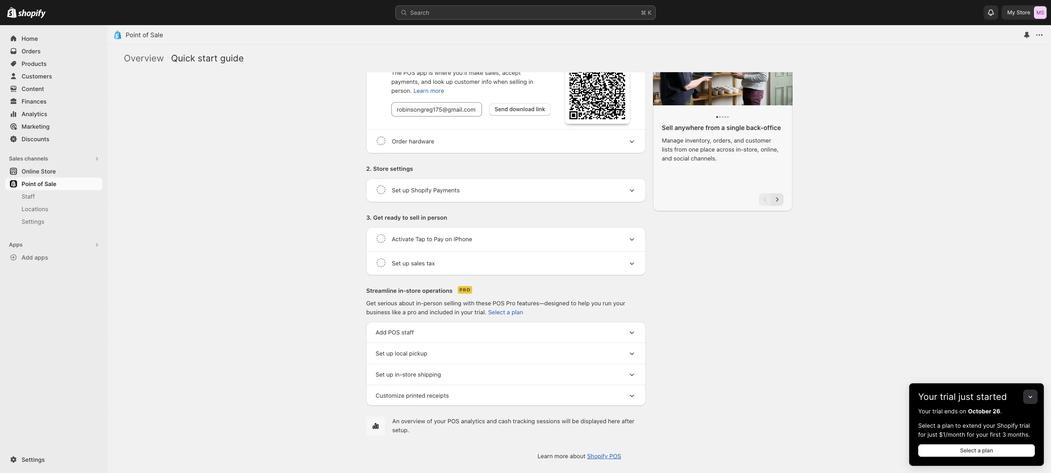 Task type: locate. For each thing, give the bounding box(es) containing it.
sales channels
[[9, 155, 48, 162]]

store down sales channels button
[[41, 168, 56, 175]]

point of sale link
[[126, 31, 163, 39], [5, 178, 102, 190]]

2 for from the left
[[967, 432, 975, 439]]

2 settings from the top
[[22, 457, 45, 464]]

2 vertical spatial trial
[[1020, 423, 1031, 430]]

1 horizontal spatial for
[[967, 432, 975, 439]]

1 vertical spatial point of sale
[[22, 181, 56, 188]]

1 vertical spatial plan
[[983, 448, 994, 454]]

0 vertical spatial settings link
[[5, 216, 102, 228]]

1 horizontal spatial store
[[1017, 9, 1031, 16]]

on
[[960, 408, 967, 415]]

0 vertical spatial a
[[938, 423, 941, 430]]

0 vertical spatial point
[[126, 31, 141, 39]]

just inside dropdown button
[[959, 392, 974, 403]]

trial
[[941, 392, 957, 403], [933, 408, 943, 415], [1020, 423, 1031, 430]]

trial inside select a plan to extend your shopify trial for just $1/month for your first 3 months.
[[1020, 423, 1031, 430]]

a inside select a plan to extend your shopify trial for just $1/month for your first 3 months.
[[938, 423, 941, 430]]

content link
[[5, 83, 102, 95]]

1 vertical spatial point of sale link
[[5, 178, 102, 190]]

store
[[1017, 9, 1031, 16], [41, 168, 56, 175]]

0 horizontal spatial point
[[22, 181, 36, 188]]

months.
[[1008, 432, 1031, 439]]

overview button
[[124, 53, 164, 64]]

quick
[[171, 53, 195, 64]]

products link
[[5, 57, 102, 70]]

point right icon for point of sale
[[126, 31, 141, 39]]

0 horizontal spatial store
[[41, 168, 56, 175]]

26
[[993, 408, 1001, 415]]

1 horizontal spatial plan
[[983, 448, 994, 454]]

your up your trial ends on october 26 .
[[919, 392, 938, 403]]

a inside select a plan "link"
[[978, 448, 981, 454]]

select
[[919, 423, 936, 430], [961, 448, 977, 454]]

online store
[[22, 168, 56, 175]]

1 vertical spatial your
[[919, 408, 931, 415]]

shopify image
[[7, 7, 17, 18], [18, 9, 46, 18]]

select inside "link"
[[961, 448, 977, 454]]

sale
[[150, 31, 163, 39], [44, 181, 56, 188]]

ends
[[945, 408, 958, 415]]

⌘
[[641, 9, 647, 16]]

just up on
[[959, 392, 974, 403]]

select for select a plan
[[961, 448, 977, 454]]

0 vertical spatial your
[[919, 392, 938, 403]]

my store image
[[1035, 6, 1047, 19]]

point of sale up overview button
[[126, 31, 163, 39]]

point of sale down online store
[[22, 181, 56, 188]]

0 horizontal spatial sale
[[44, 181, 56, 188]]

extend
[[963, 423, 982, 430]]

1 vertical spatial settings link
[[5, 454, 102, 467]]

select inside select a plan to extend your shopify trial for just $1/month for your first 3 months.
[[919, 423, 936, 430]]

0 horizontal spatial a
[[938, 423, 941, 430]]

0 vertical spatial trial
[[941, 392, 957, 403]]

a down select a plan to extend your shopify trial for just $1/month for your first 3 months.
[[978, 448, 981, 454]]

1 vertical spatial trial
[[933, 408, 943, 415]]

discounts link
[[5, 133, 102, 146]]

0 vertical spatial select
[[919, 423, 936, 430]]

1 horizontal spatial just
[[959, 392, 974, 403]]

1 horizontal spatial a
[[978, 448, 981, 454]]

a
[[938, 423, 941, 430], [978, 448, 981, 454]]

of down online store
[[37, 181, 43, 188]]

plan
[[943, 423, 954, 430], [983, 448, 994, 454]]

store inside 'link'
[[41, 168, 56, 175]]

staff
[[22, 193, 35, 200]]

of up overview button
[[143, 31, 149, 39]]

analytics link
[[5, 108, 102, 120]]

trial for ends
[[933, 408, 943, 415]]

3
[[1003, 432, 1007, 439]]

your
[[984, 423, 996, 430], [977, 432, 989, 439]]

1 your from the top
[[919, 392, 938, 403]]

shopify
[[998, 423, 1019, 430]]

store right my
[[1017, 9, 1031, 16]]

0 horizontal spatial plan
[[943, 423, 954, 430]]

plan up $1/month
[[943, 423, 954, 430]]

trial up months.
[[1020, 423, 1031, 430]]

1 vertical spatial sale
[[44, 181, 56, 188]]

search
[[410, 9, 430, 16]]

1 vertical spatial of
[[37, 181, 43, 188]]

point of sale link up overview button
[[126, 31, 163, 39]]

for down the 'extend'
[[967, 432, 975, 439]]

0 vertical spatial point of sale link
[[126, 31, 163, 39]]

of
[[143, 31, 149, 39], [37, 181, 43, 188]]

2 your from the top
[[919, 408, 931, 415]]

overview
[[124, 53, 164, 64]]

point
[[126, 31, 141, 39], [22, 181, 36, 188]]

1 horizontal spatial sale
[[150, 31, 163, 39]]

0 vertical spatial just
[[959, 392, 974, 403]]

just
[[959, 392, 974, 403], [928, 432, 938, 439]]

0 horizontal spatial point of sale
[[22, 181, 56, 188]]

0 horizontal spatial select
[[919, 423, 936, 430]]

just left $1/month
[[928, 432, 938, 439]]

home link
[[5, 32, 102, 45]]

0 horizontal spatial point of sale link
[[5, 178, 102, 190]]

0 vertical spatial of
[[143, 31, 149, 39]]

your inside dropdown button
[[919, 392, 938, 403]]

1 horizontal spatial point of sale link
[[126, 31, 163, 39]]

trial left ends
[[933, 408, 943, 415]]

plan inside "link"
[[983, 448, 994, 454]]

1 vertical spatial store
[[41, 168, 56, 175]]

settings
[[22, 218, 44, 225], [22, 457, 45, 464]]

0 vertical spatial plan
[[943, 423, 954, 430]]

content
[[22, 85, 44, 93]]

for left $1/month
[[919, 432, 926, 439]]

point of sale link down online store
[[5, 178, 102, 190]]

select a plan to extend your shopify trial for just $1/month for your first 3 months.
[[919, 423, 1031, 439]]

0 vertical spatial store
[[1017, 9, 1031, 16]]

your up first
[[984, 423, 996, 430]]

1 horizontal spatial select
[[961, 448, 977, 454]]

plan inside select a plan to extend your shopify trial for just $1/month for your first 3 months.
[[943, 423, 954, 430]]

0 horizontal spatial for
[[919, 432, 926, 439]]

plan down first
[[983, 448, 994, 454]]

0 horizontal spatial just
[[928, 432, 938, 439]]

plan for select a plan to extend your shopify trial for just $1/month for your first 3 months.
[[943, 423, 954, 430]]

trial inside dropdown button
[[941, 392, 957, 403]]

select down select a plan to extend your shopify trial for just $1/month for your first 3 months.
[[961, 448, 977, 454]]

point up staff
[[22, 181, 36, 188]]

start
[[198, 53, 218, 64]]

your left ends
[[919, 408, 931, 415]]

1 horizontal spatial point of sale
[[126, 31, 163, 39]]

1 vertical spatial just
[[928, 432, 938, 439]]

a for select a plan
[[978, 448, 981, 454]]

1 vertical spatial a
[[978, 448, 981, 454]]

sale up overview button
[[150, 31, 163, 39]]

for
[[919, 432, 926, 439], [967, 432, 975, 439]]

point of sale
[[126, 31, 163, 39], [22, 181, 56, 188]]

1 vertical spatial select
[[961, 448, 977, 454]]

0 vertical spatial your
[[984, 423, 996, 430]]

sale down online store 'button' on the left top of the page
[[44, 181, 56, 188]]

your trial just started button
[[910, 384, 1045, 403]]

customers link
[[5, 70, 102, 83]]

0 vertical spatial settings
[[22, 218, 44, 225]]

add
[[22, 254, 33, 261]]

select a plan
[[961, 448, 994, 454]]

trial up ends
[[941, 392, 957, 403]]

select a plan link
[[919, 445, 1036, 458]]

0 horizontal spatial shopify image
[[7, 7, 17, 18]]

your left first
[[977, 432, 989, 439]]

my store
[[1008, 9, 1031, 16]]

1 horizontal spatial point
[[126, 31, 141, 39]]

.
[[1001, 408, 1003, 415]]

select left to
[[919, 423, 936, 430]]

settings link
[[5, 216, 102, 228], [5, 454, 102, 467]]

a up $1/month
[[938, 423, 941, 430]]

your
[[919, 392, 938, 403], [919, 408, 931, 415]]

1 vertical spatial settings
[[22, 457, 45, 464]]

1 horizontal spatial of
[[143, 31, 149, 39]]



Task type: describe. For each thing, give the bounding box(es) containing it.
a for select a plan to extend your shopify trial for just $1/month for your first 3 months.
[[938, 423, 941, 430]]

discounts
[[22, 136, 49, 143]]

locations
[[22, 206, 48, 213]]

1 vertical spatial point
[[22, 181, 36, 188]]

⌘ k
[[641, 9, 652, 16]]

customers
[[22, 73, 52, 80]]

home
[[22, 35, 38, 42]]

sales
[[9, 155, 23, 162]]

icon for point of sale image
[[113, 31, 122, 40]]

first
[[991, 432, 1001, 439]]

1 vertical spatial your
[[977, 432, 989, 439]]

apps
[[9, 242, 23, 248]]

2 settings link from the top
[[5, 454, 102, 467]]

just inside select a plan to extend your shopify trial for just $1/month for your first 3 months.
[[928, 432, 938, 439]]

your trial ends on october 26 .
[[919, 408, 1003, 415]]

online store button
[[0, 165, 108, 178]]

your for your trial ends on october 26 .
[[919, 408, 931, 415]]

channels
[[24, 155, 48, 162]]

october
[[969, 408, 992, 415]]

plan for select a plan
[[983, 448, 994, 454]]

k
[[648, 9, 652, 16]]

add apps
[[22, 254, 48, 261]]

finances
[[22, 98, 47, 105]]

0 horizontal spatial of
[[37, 181, 43, 188]]

my
[[1008, 9, 1016, 16]]

orders
[[22, 48, 41, 55]]

add apps button
[[5, 251, 102, 264]]

1 for from the left
[[919, 432, 926, 439]]

your for your trial just started
[[919, 392, 938, 403]]

apps
[[34, 254, 48, 261]]

store for online store
[[41, 168, 56, 175]]

your trial just started
[[919, 392, 1008, 403]]

quick start guide
[[171, 53, 244, 64]]

your trial just started element
[[910, 407, 1045, 467]]

1 settings link from the top
[[5, 216, 102, 228]]

sales channels button
[[5, 153, 102, 165]]

marketing
[[22, 123, 50, 130]]

orders link
[[5, 45, 102, 57]]

apps button
[[5, 239, 102, 251]]

1 horizontal spatial shopify image
[[18, 9, 46, 18]]

store for my store
[[1017, 9, 1031, 16]]

staff link
[[5, 190, 102, 203]]

0 vertical spatial point of sale
[[126, 31, 163, 39]]

finances link
[[5, 95, 102, 108]]

0 vertical spatial sale
[[150, 31, 163, 39]]

to
[[956, 423, 962, 430]]

select for select a plan to extend your shopify trial for just $1/month for your first 3 months.
[[919, 423, 936, 430]]

online
[[22, 168, 39, 175]]

online store link
[[5, 165, 102, 178]]

locations link
[[5, 203, 102, 216]]

$1/month
[[940, 432, 966, 439]]

trial for just
[[941, 392, 957, 403]]

1 settings from the top
[[22, 218, 44, 225]]

guide
[[220, 53, 244, 64]]

products
[[22, 60, 47, 67]]

started
[[977, 392, 1008, 403]]

analytics
[[22, 110, 47, 118]]

marketing link
[[5, 120, 102, 133]]



Task type: vqa. For each thing, say whether or not it's contained in the screenshot.
CONTENT
yes



